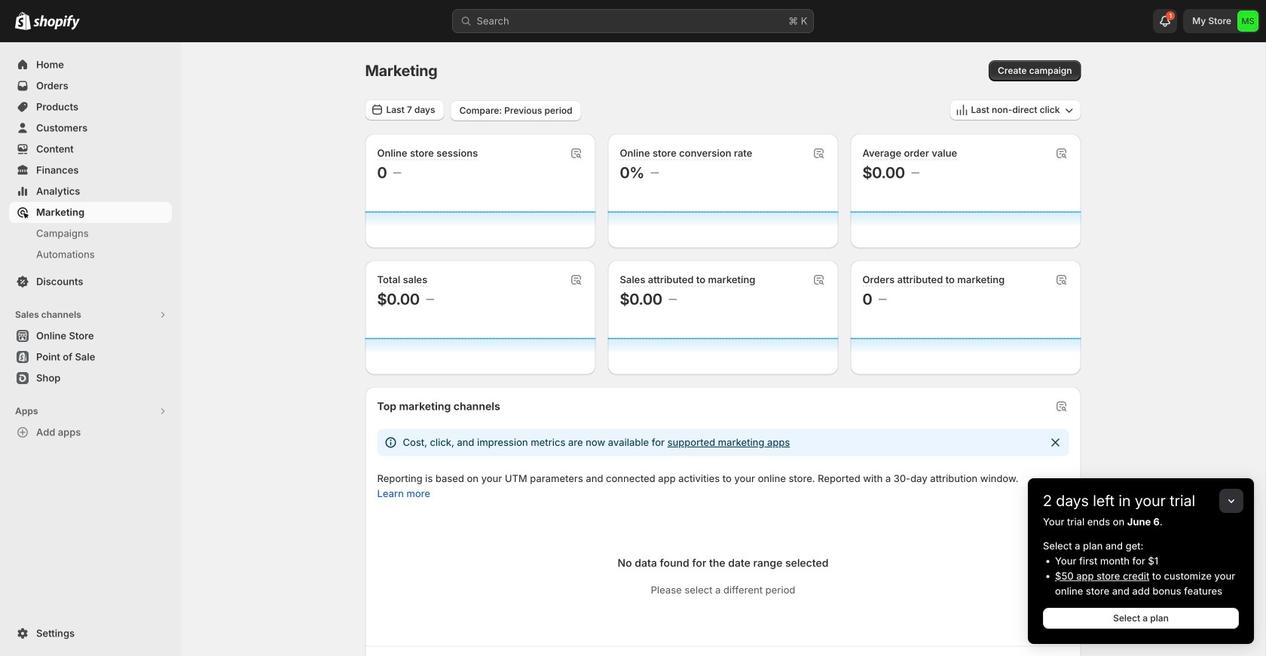 Task type: describe. For each thing, give the bounding box(es) containing it.
my store image
[[1238, 11, 1259, 32]]

1 horizontal spatial shopify image
[[33, 15, 80, 30]]



Task type: locate. For each thing, give the bounding box(es) containing it.
0 horizontal spatial shopify image
[[15, 12, 31, 30]]

status
[[377, 429, 1070, 457]]

shopify image
[[15, 12, 31, 30], [33, 15, 80, 30]]



Task type: vqa. For each thing, say whether or not it's contained in the screenshot.
status
yes



